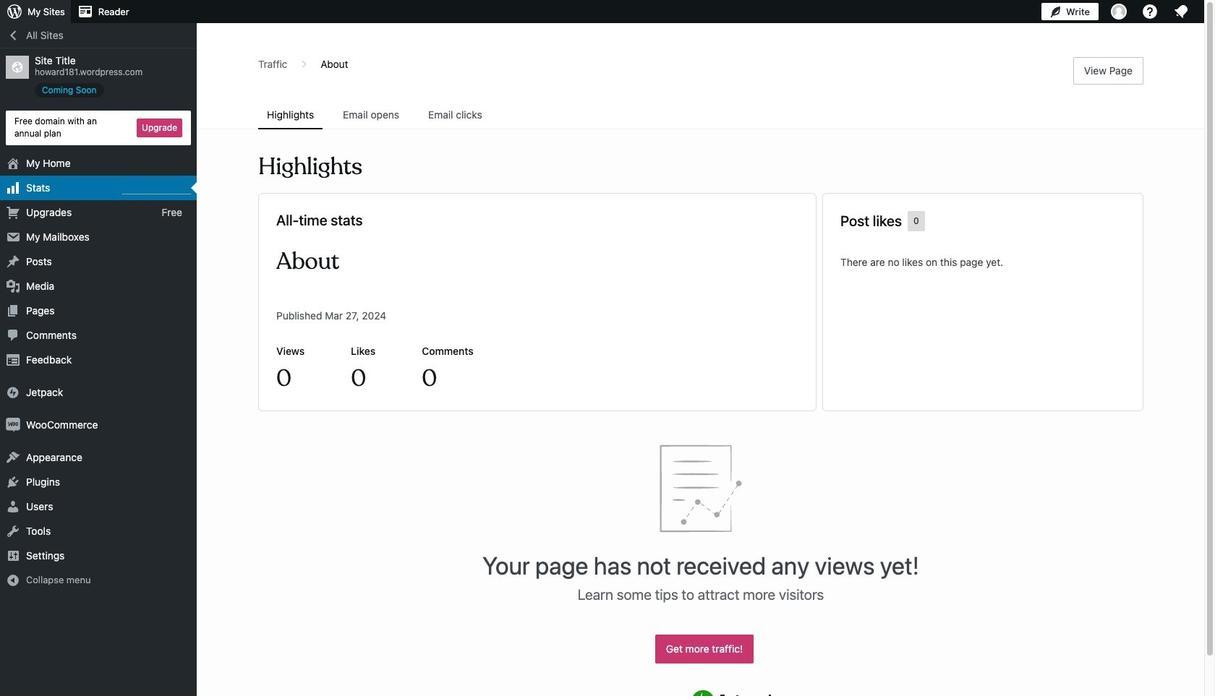 Task type: vqa. For each thing, say whether or not it's contained in the screenshot.
second img from the top of the page
yes



Task type: locate. For each thing, give the bounding box(es) containing it.
1 img image from the top
[[6, 385, 20, 400]]

help image
[[1142, 3, 1159, 20]]

main content
[[198, 57, 1205, 697]]

menu
[[258, 102, 1144, 130]]

2 img image from the top
[[6, 418, 20, 432]]

highest hourly views 0 image
[[122, 185, 191, 194]]

1 vertical spatial img image
[[6, 418, 20, 432]]

manage your notifications image
[[1173, 3, 1190, 20]]

0 vertical spatial img image
[[6, 385, 20, 400]]

img image
[[6, 385, 20, 400], [6, 418, 20, 432]]



Task type: describe. For each thing, give the bounding box(es) containing it.
my profile image
[[1112, 4, 1127, 20]]



